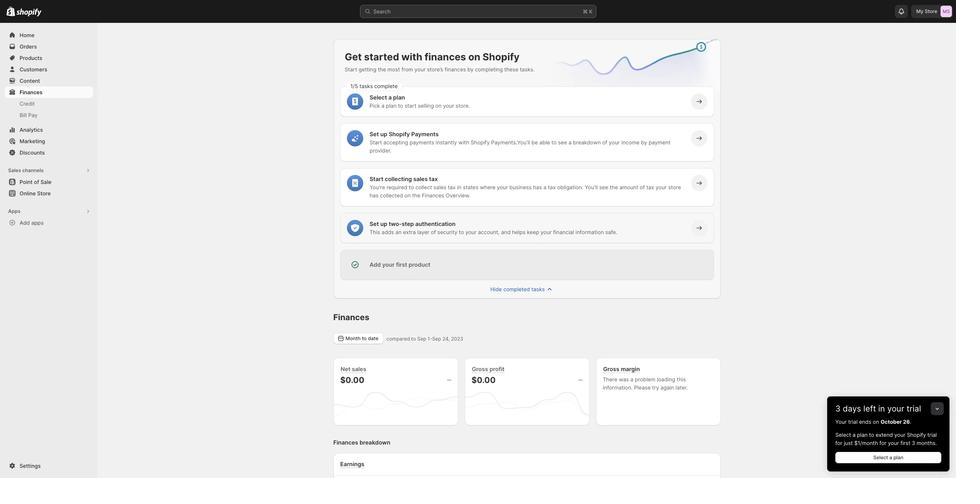 Task type: vqa. For each thing, say whether or not it's contained in the screenshot.
Add discount on the left bottom of the page
no



Task type: locate. For each thing, give the bounding box(es) containing it.
your
[[415, 66, 426, 73], [443, 102, 455, 109], [609, 139, 620, 146], [497, 184, 508, 191], [656, 184, 667, 191], [466, 229, 477, 235], [541, 229, 552, 235], [383, 261, 395, 268], [888, 404, 905, 414], [895, 432, 906, 438], [889, 440, 900, 446]]

content link
[[5, 75, 93, 86]]

a inside "select a plan to extend your shopify trial for just $1/month for your first 3 months."
[[853, 432, 856, 438]]

sales right the "collect"
[[434, 184, 447, 191]]

gross profit
[[472, 366, 505, 373]]

a up 'just'
[[853, 432, 856, 438]]

select up pick
[[370, 94, 387, 101]]

0 vertical spatial by
[[468, 66, 474, 73]]

1 horizontal spatial by
[[642, 139, 648, 146]]

finances right store's
[[445, 66, 466, 73]]

gross up there
[[604, 366, 620, 373]]

1 horizontal spatial tasks
[[532, 286, 545, 293]]

trial up months.
[[928, 432, 938, 438]]

1 horizontal spatial trial
[[907, 404, 922, 414]]

with right instantly
[[459, 139, 470, 146]]

1 vertical spatial add
[[370, 261, 381, 268]]

3 days left in your trial element
[[828, 418, 950, 472]]

the left most
[[378, 66, 386, 73]]

0 horizontal spatial in
[[457, 184, 462, 191]]

select up 'just'
[[836, 432, 852, 438]]

see inside "set up shopify payments start accepting payments instantly with shopify payments.you'll be able to see a breakdown of your income by payment provider."
[[558, 139, 567, 146]]

on inside 3 days left in your trial element
[[874, 419, 880, 425]]

0 horizontal spatial with
[[402, 51, 423, 63]]

your down 26
[[895, 432, 906, 438]]

add apps button
[[5, 217, 93, 228]]

start
[[405, 102, 417, 109]]

$0.00 for gross
[[472, 375, 496, 385]]

online store button
[[0, 188, 98, 199]]

1 vertical spatial first
[[901, 440, 911, 446]]

0 vertical spatial sales
[[414, 175, 428, 182]]

1 vertical spatial set
[[370, 220, 379, 227]]

tasks right 1/5
[[360, 83, 373, 89]]

finances up store's
[[425, 51, 466, 63]]

1 vertical spatial breakdown
[[360, 439, 391, 446]]

tasks right completed
[[532, 286, 545, 293]]

complete
[[375, 83, 398, 89]]

completing
[[475, 66, 503, 73]]

0 vertical spatial set
[[370, 131, 379, 138]]

up inside set up two-step authentication this adds an extra layer of security to your account, and helps keep your financial information safe.
[[381, 220, 388, 227]]

0 horizontal spatial the
[[378, 66, 386, 73]]

has right business on the top right
[[533, 184, 542, 191]]

for left 'just'
[[836, 440, 843, 446]]

with up from
[[402, 51, 423, 63]]

sales right net
[[352, 366, 367, 373]]

no change image
[[578, 377, 583, 384]]

0 horizontal spatial sales
[[352, 366, 367, 373]]

shopify up accepting
[[389, 131, 410, 138]]

on down "required"
[[405, 192, 411, 199]]

sep left 1-
[[418, 336, 427, 342]]

0 horizontal spatial gross
[[472, 366, 488, 373]]

your right from
[[415, 66, 426, 73]]

has
[[533, 184, 542, 191], [370, 192, 379, 199]]

plan inside "select a plan to extend your shopify trial for just $1/month for your first 3 months."
[[858, 432, 868, 438]]

to inside "set up shopify payments start accepting payments instantly with shopify payments.you'll be able to see a breakdown of your income by payment provider."
[[552, 139, 557, 146]]

1 horizontal spatial first
[[901, 440, 911, 446]]

apps
[[31, 220, 44, 226]]

your left income
[[609, 139, 620, 146]]

1 set from the top
[[370, 131, 379, 138]]

0 vertical spatial trial
[[907, 404, 922, 414]]

1 horizontal spatial add
[[370, 261, 381, 268]]

the down the "collect"
[[412, 192, 421, 199]]

to
[[398, 102, 403, 109], [552, 139, 557, 146], [409, 184, 414, 191], [459, 229, 464, 235], [362, 335, 367, 342], [412, 336, 416, 342], [870, 432, 875, 438]]

$0.00 down gross profit dropdown button
[[472, 375, 496, 385]]

month to date button
[[334, 333, 384, 344]]

2 horizontal spatial sales
[[434, 184, 447, 191]]

0 vertical spatial finances
[[425, 51, 466, 63]]

instantly
[[436, 139, 457, 146]]

on right ends
[[874, 419, 880, 425]]

by inside "set up shopify payments start accepting payments instantly with shopify payments.you'll be able to see a breakdown of your income by payment provider."
[[642, 139, 648, 146]]

1 for from the left
[[836, 440, 843, 446]]

first left product
[[396, 261, 408, 268]]

select inside "select a plan to extend your shopify trial for just $1/month for your first 3 months."
[[836, 432, 852, 438]]

shopify up these
[[483, 51, 520, 63]]

by right income
[[642, 139, 648, 146]]

1 horizontal spatial the
[[412, 192, 421, 199]]

select a plan pick a plan to start selling on your store.
[[370, 94, 470, 109]]

a right able
[[569, 139, 572, 146]]

gross inside gross margin there was a problem loading this information. please try again later.
[[604, 366, 620, 373]]

a right was
[[631, 376, 634, 383]]

by
[[468, 66, 474, 73], [642, 139, 648, 146]]

settings
[[20, 463, 41, 469]]

finances up earnings at the left of page
[[334, 439, 358, 446]]

0 vertical spatial tasks
[[360, 83, 373, 89]]

1 horizontal spatial in
[[879, 404, 886, 414]]

by inside get started with finances on shopify start getting the most from your store's finances by completing these tasks.
[[468, 66, 474, 73]]

pick
[[370, 102, 380, 109]]

2 vertical spatial start
[[370, 175, 384, 182]]

no change image
[[447, 377, 451, 384]]

extra
[[403, 229, 416, 235]]

tasks inside button
[[532, 286, 545, 293]]

1 $0.00 from the left
[[340, 375, 365, 385]]

2023
[[451, 336, 464, 342]]

0 vertical spatial the
[[378, 66, 386, 73]]

2 horizontal spatial select
[[874, 455, 889, 461]]

of inside point of sale link
[[34, 179, 39, 185]]

obligation.
[[558, 184, 584, 191]]

$0.00 down the net sales dropdown button
[[340, 375, 365, 385]]

to left date
[[362, 335, 367, 342]]

in
[[457, 184, 462, 191], [879, 404, 886, 414]]

0 vertical spatial first
[[396, 261, 408, 268]]

tax up the "collect"
[[429, 175, 438, 182]]

2 horizontal spatial trial
[[928, 432, 938, 438]]

on up completing
[[469, 51, 481, 63]]

to left start
[[398, 102, 403, 109]]

trial up .
[[907, 404, 922, 414]]

for
[[836, 440, 843, 446], [880, 440, 887, 446]]

plan down "select a plan to extend your shopify trial for just $1/month for your first 3 months."
[[894, 455, 904, 461]]

1 horizontal spatial has
[[533, 184, 542, 191]]

has down you're
[[370, 192, 379, 199]]

3 left months.
[[913, 440, 916, 446]]

add left apps
[[20, 220, 30, 226]]

1 up from the top
[[381, 131, 388, 138]]

your up october
[[888, 404, 905, 414]]

store right the my
[[925, 8, 938, 14]]

in right the left
[[879, 404, 886, 414]]

tax right amount
[[647, 184, 655, 191]]

tasks
[[360, 83, 373, 89], [532, 286, 545, 293]]

a inside gross margin there was a problem loading this information. please try again later.
[[631, 376, 634, 383]]

compared to sep 1-sep 24, 2023
[[387, 336, 464, 342]]

0 horizontal spatial select
[[370, 94, 387, 101]]

1 horizontal spatial $0.00
[[472, 375, 496, 385]]

plan up $1/month on the right of page
[[858, 432, 868, 438]]

amount
[[620, 184, 639, 191]]

plan for select a plan pick a plan to start selling on your store.
[[393, 94, 405, 101]]

by left completing
[[468, 66, 474, 73]]

set inside set up two-step authentication this adds an extra layer of security to your account, and helps keep your financial information safe.
[[370, 220, 379, 227]]

1 vertical spatial see
[[600, 184, 609, 191]]

tax up overview.
[[448, 184, 456, 191]]

plan up start
[[393, 94, 405, 101]]

to right able
[[552, 139, 557, 146]]

to inside select a plan pick a plan to start selling on your store.
[[398, 102, 403, 109]]

1 sep from the left
[[418, 336, 427, 342]]

finances down the "collect"
[[422, 192, 445, 199]]

finances breakdown
[[334, 439, 391, 446]]

2 set from the top
[[370, 220, 379, 227]]

trial right your
[[849, 419, 858, 425]]

point of sale link
[[5, 176, 93, 188]]

start down get
[[345, 66, 357, 73]]

select down "select a plan to extend your shopify trial for just $1/month for your first 3 months."
[[874, 455, 889, 461]]

gross left profit
[[472, 366, 488, 373]]

2 up from the top
[[381, 220, 388, 227]]

on
[[469, 51, 481, 63], [436, 102, 442, 109], [405, 192, 411, 199], [874, 419, 880, 425]]

point of sale
[[20, 179, 51, 185]]

days
[[844, 404, 862, 414]]

1 horizontal spatial gross
[[604, 366, 620, 373]]

1 horizontal spatial sep
[[432, 336, 441, 342]]

0 horizontal spatial sep
[[418, 336, 427, 342]]

start up you're
[[370, 175, 384, 182]]

select for select a plan
[[874, 455, 889, 461]]

1 vertical spatial 3
[[913, 440, 916, 446]]

2 vertical spatial trial
[[928, 432, 938, 438]]

add inside button
[[20, 220, 30, 226]]

gross profit button
[[470, 365, 507, 374]]

0 vertical spatial 3
[[836, 404, 841, 414]]

2 vertical spatial sales
[[352, 366, 367, 373]]

hide completed tasks
[[491, 286, 545, 293]]

3 inside 'dropdown button'
[[836, 404, 841, 414]]

tasks.
[[520, 66, 535, 73]]

add down "this"
[[370, 261, 381, 268]]

collected
[[380, 192, 403, 199]]

2 for from the left
[[880, 440, 887, 446]]

required
[[387, 184, 408, 191]]

0 vertical spatial breakdown
[[573, 139, 601, 146]]

$0.00 for net
[[340, 375, 365, 385]]

settings link
[[5, 460, 93, 472]]

1 horizontal spatial for
[[880, 440, 887, 446]]

0 vertical spatial has
[[533, 184, 542, 191]]

to up $1/month on the right of page
[[870, 432, 875, 438]]

0 vertical spatial select
[[370, 94, 387, 101]]

0 vertical spatial up
[[381, 131, 388, 138]]

1 vertical spatial the
[[610, 184, 618, 191]]

3 up your
[[836, 404, 841, 414]]

business
[[510, 184, 532, 191]]

set inside "set up shopify payments start accepting payments instantly with shopify payments.you'll be able to see a breakdown of your income by payment provider."
[[370, 131, 379, 138]]

the left amount
[[610, 184, 618, 191]]

start collecting sales tax you're required to collect sales tax in states where your business has a tax obligation. you'll see the amount of tax your store has collected on the finances overview.
[[370, 175, 682, 199]]

1 horizontal spatial breakdown
[[573, 139, 601, 146]]

0 horizontal spatial see
[[558, 139, 567, 146]]

sep left 24,
[[432, 336, 441, 342]]

store down sale
[[37, 190, 51, 197]]

1 vertical spatial start
[[370, 139, 382, 146]]

payment
[[649, 139, 671, 146]]

finances down content
[[20, 89, 42, 95]]

see inside start collecting sales tax you're required to collect sales tax in states where your business has a tax obligation. you'll see the amount of tax your store has collected on the finances overview.
[[600, 184, 609, 191]]

0 horizontal spatial store
[[37, 190, 51, 197]]

1 vertical spatial by
[[642, 139, 648, 146]]

up inside "set up shopify payments start accepting payments instantly with shopify payments.you'll be able to see a breakdown of your income by payment provider."
[[381, 131, 388, 138]]

2 $0.00 from the left
[[472, 375, 496, 385]]

for down extend
[[880, 440, 887, 446]]

finances
[[20, 89, 42, 95], [422, 192, 445, 199], [334, 313, 370, 322], [334, 439, 358, 446]]

in up overview.
[[457, 184, 462, 191]]

ends
[[860, 419, 872, 425]]

information
[[576, 229, 604, 235]]

1 horizontal spatial store
[[925, 8, 938, 14]]

3 days left in your trial button
[[828, 397, 950, 414]]

gross for gross profit
[[472, 366, 488, 373]]

0 horizontal spatial has
[[370, 192, 379, 199]]

see right able
[[558, 139, 567, 146]]

store inside button
[[37, 190, 51, 197]]

of right amount
[[640, 184, 645, 191]]

1 vertical spatial tasks
[[532, 286, 545, 293]]

of inside start collecting sales tax you're required to collect sales tax in states where your business has a tax obligation. you'll see the amount of tax your store has collected on the finances overview.
[[640, 184, 645, 191]]

your right where
[[497, 184, 508, 191]]

of inside set up two-step authentication this adds an extra layer of security to your account, and helps keep your financial information safe.
[[431, 229, 436, 235]]

get started with finances on shopify start getting the most from your store's finances by completing these tasks.
[[345, 51, 535, 73]]

1 vertical spatial in
[[879, 404, 886, 414]]

tax left obligation.
[[548, 184, 556, 191]]

0 vertical spatial start
[[345, 66, 357, 73]]

1 vertical spatial store
[[37, 190, 51, 197]]

trial inside "select a plan to extend your shopify trial for just $1/month for your first 3 months."
[[928, 432, 938, 438]]

0 vertical spatial in
[[457, 184, 462, 191]]

of left income
[[603, 139, 608, 146]]

0 vertical spatial store
[[925, 8, 938, 14]]

1 horizontal spatial with
[[459, 139, 470, 146]]

store.
[[456, 102, 470, 109]]

on inside start collecting sales tax you're required to collect sales tax in states where your business has a tax obligation. you'll see the amount of tax your store has collected on the finances overview.
[[405, 192, 411, 199]]

adds
[[382, 229, 394, 235]]

0 horizontal spatial trial
[[849, 419, 858, 425]]

store
[[925, 8, 938, 14], [37, 190, 51, 197]]

content
[[20, 78, 40, 84]]

your left store.
[[443, 102, 455, 109]]

0 horizontal spatial tasks
[[360, 83, 373, 89]]

see right "you'll"
[[600, 184, 609, 191]]

home
[[20, 32, 35, 38]]

left
[[864, 404, 877, 414]]

shopify image
[[7, 6, 15, 16], [16, 8, 42, 17]]

add for add apps
[[20, 220, 30, 226]]

up up adds
[[381, 220, 388, 227]]

of down authentication
[[431, 229, 436, 235]]

0 vertical spatial see
[[558, 139, 567, 146]]

3
[[836, 404, 841, 414], [913, 440, 916, 446]]

1 gross from the left
[[472, 366, 488, 373]]

products link
[[5, 52, 93, 64]]

0 vertical spatial with
[[402, 51, 423, 63]]

on right selling
[[436, 102, 442, 109]]

0 horizontal spatial for
[[836, 440, 843, 446]]

a down "select a plan to extend your shopify trial for just $1/month for your first 3 months."
[[890, 455, 893, 461]]

1 vertical spatial up
[[381, 220, 388, 227]]

to inside "select a plan to extend your shopify trial for just $1/month for your first 3 months."
[[870, 432, 875, 438]]

to left the "collect"
[[409, 184, 414, 191]]

shopify up months.
[[908, 432, 927, 438]]

net sales
[[341, 366, 367, 373]]

breakdown inside "set up shopify payments start accepting payments instantly with shopify payments.you'll be able to see a breakdown of your income by payment provider."
[[573, 139, 601, 146]]

2 gross from the left
[[604, 366, 620, 373]]

finances up month
[[334, 313, 370, 322]]

bill pay
[[20, 112, 38, 118]]

finances inside 'finances' link
[[20, 89, 42, 95]]

of left sale
[[34, 179, 39, 185]]

later.
[[676, 384, 688, 391]]

gross inside dropdown button
[[472, 366, 488, 373]]

0 vertical spatial add
[[20, 220, 30, 226]]

your down extend
[[889, 440, 900, 446]]

0 horizontal spatial $0.00
[[340, 375, 365, 385]]

selling
[[418, 102, 434, 109]]

marketing
[[20, 138, 45, 144]]

first down 26
[[901, 440, 911, 446]]

online
[[20, 190, 36, 197]]

select inside select a plan pick a plan to start selling on your store.
[[370, 94, 387, 101]]

1 vertical spatial has
[[370, 192, 379, 199]]

where
[[480, 184, 496, 191]]

set up "this"
[[370, 220, 379, 227]]

up for two-
[[381, 220, 388, 227]]

months.
[[917, 440, 938, 446]]

0 horizontal spatial by
[[468, 66, 474, 73]]

your inside "set up shopify payments start accepting payments instantly with shopify payments.you'll be able to see a breakdown of your income by payment provider."
[[609, 139, 620, 146]]

plan right pick
[[386, 102, 397, 109]]

to right security
[[459, 229, 464, 235]]

a right business on the top right
[[544, 184, 547, 191]]

1 horizontal spatial select
[[836, 432, 852, 438]]

orders
[[20, 43, 37, 50]]

on inside select a plan pick a plan to start selling on your store.
[[436, 102, 442, 109]]

2 vertical spatial select
[[874, 455, 889, 461]]

1 horizontal spatial 3
[[913, 440, 916, 446]]

month
[[346, 335, 361, 342]]

extend
[[876, 432, 894, 438]]

1 vertical spatial trial
[[849, 419, 858, 425]]

home link
[[5, 29, 93, 41]]

first
[[396, 261, 408, 268], [901, 440, 911, 446]]

the inside get started with finances on shopify start getting the most from your store's finances by completing these tasks.
[[378, 66, 386, 73]]

$0.00
[[340, 375, 365, 385], [472, 375, 496, 385]]

2 horizontal spatial the
[[610, 184, 618, 191]]

with inside "set up shopify payments start accepting payments instantly with shopify payments.you'll be able to see a breakdown of your income by payment provider."
[[459, 139, 470, 146]]

1/5 tasks complete
[[351, 83, 398, 89]]

up for shopify
[[381, 131, 388, 138]]

2 vertical spatial the
[[412, 192, 421, 199]]

your left store
[[656, 184, 667, 191]]

1 horizontal spatial see
[[600, 184, 609, 191]]

1 vertical spatial select
[[836, 432, 852, 438]]

set up provider.
[[370, 131, 379, 138]]

1 vertical spatial finances
[[445, 66, 466, 73]]

0 horizontal spatial 3
[[836, 404, 841, 414]]

hide
[[491, 286, 502, 293]]

1 vertical spatial with
[[459, 139, 470, 146]]

your inside select a plan pick a plan to start selling on your store.
[[443, 102, 455, 109]]

sales up the "collect"
[[414, 175, 428, 182]]

0 horizontal spatial shopify image
[[7, 6, 15, 16]]

0 horizontal spatial add
[[20, 220, 30, 226]]

start up provider.
[[370, 139, 382, 146]]

up up accepting
[[381, 131, 388, 138]]

you'll
[[585, 184, 598, 191]]



Task type: describe. For each thing, give the bounding box(es) containing it.
of inside "set up shopify payments start accepting payments instantly with shopify payments.you'll be able to see a breakdown of your income by payment provider."
[[603, 139, 608, 146]]

first inside "select a plan to extend your shopify trial for just $1/month for your first 3 months."
[[901, 440, 911, 446]]

sales inside dropdown button
[[352, 366, 367, 373]]

plan for select a plan to extend your shopify trial for just $1/month for your first 3 months.
[[858, 432, 868, 438]]

authentication
[[416, 220, 456, 227]]

provider.
[[370, 147, 392, 154]]

overview.
[[446, 192, 471, 199]]

customers
[[20, 66, 47, 73]]

problem
[[635, 376, 656, 383]]

to inside set up two-step authentication this adds an extra layer of security to your account, and helps keep your financial information safe.
[[459, 229, 464, 235]]

net
[[341, 366, 351, 373]]

payments.you'll
[[492, 139, 530, 146]]

select for select a plan pick a plan to start selling on your store.
[[370, 94, 387, 101]]

select for select a plan to extend your shopify trial for just $1/month for your first 3 months.
[[836, 432, 852, 438]]

in inside start collecting sales tax you're required to collect sales tax in states where your business has a tax obligation. you'll see the amount of tax your store has collected on the finances overview.
[[457, 184, 462, 191]]

set for set up shopify payments
[[370, 131, 379, 138]]

sales channels button
[[5, 165, 93, 176]]

search
[[374, 8, 391, 15]]

select a plan image
[[351, 98, 359, 106]]

your right the keep
[[541, 229, 552, 235]]

gross for gross margin there was a problem loading this information. please try again later.
[[604, 366, 620, 373]]

channels
[[22, 167, 44, 173]]

set for set up two-step authentication
[[370, 220, 379, 227]]

add for add your first product
[[370, 261, 381, 268]]

my
[[917, 8, 924, 14]]

26
[[904, 419, 911, 425]]

k
[[590, 8, 593, 15]]

in inside 'dropdown button'
[[879, 404, 886, 414]]

just
[[844, 440, 853, 446]]

store for online store
[[37, 190, 51, 197]]

discounts link
[[5, 147, 93, 158]]

shopify inside get started with finances on shopify start getting the most from your store's finances by completing these tasks.
[[483, 51, 520, 63]]

october
[[881, 419, 903, 425]]

1-
[[428, 336, 432, 342]]

payments
[[410, 139, 435, 146]]

margin
[[621, 366, 640, 373]]

financial
[[554, 229, 574, 235]]

store's
[[427, 66, 444, 73]]

sales channels
[[8, 167, 44, 173]]

start collecting sales tax image
[[351, 179, 359, 187]]

a inside start collecting sales tax you're required to collect sales tax in states where your business has a tax obligation. you'll see the amount of tax your store has collected on the finances overview.
[[544, 184, 547, 191]]

collecting
[[385, 175, 412, 182]]

getting
[[359, 66, 377, 73]]

credit
[[20, 100, 35, 107]]

plan for select a plan
[[894, 455, 904, 461]]

from
[[402, 66, 413, 73]]

credit link
[[5, 98, 93, 109]]

bill pay link
[[5, 109, 93, 121]]

most
[[388, 66, 400, 73]]

on inside get started with finances on shopify start getting the most from your store's finances by completing these tasks.
[[469, 51, 481, 63]]

loading
[[657, 376, 676, 383]]

safe.
[[606, 229, 618, 235]]

3 days left in your trial
[[836, 404, 922, 414]]

your inside 'dropdown button'
[[888, 404, 905, 414]]

trial inside 'dropdown button'
[[907, 404, 922, 414]]

select a plan link
[[836, 452, 942, 464]]

information.
[[603, 384, 633, 391]]

gross margin there was a problem loading this information. please try again later.
[[603, 366, 688, 391]]

0 horizontal spatial breakdown
[[360, 439, 391, 446]]

a right pick
[[382, 102, 385, 109]]

product
[[409, 261, 431, 268]]

discounts
[[20, 149, 45, 156]]

analytics
[[20, 126, 43, 133]]

you're
[[370, 184, 385, 191]]

there
[[603, 376, 618, 383]]

an
[[396, 229, 402, 235]]

these
[[505, 66, 519, 73]]

customers link
[[5, 64, 93, 75]]

bill
[[20, 112, 27, 118]]

1 horizontal spatial sales
[[414, 175, 428, 182]]

please
[[635, 384, 651, 391]]

1/5
[[351, 83, 358, 89]]

shopify inside "select a plan to extend your shopify trial for just $1/month for your first 3 months."
[[908, 432, 927, 438]]

products
[[20, 55, 42, 61]]

a inside "set up shopify payments start accepting payments instantly with shopify payments.you'll be able to see a breakdown of your income by payment provider."
[[569, 139, 572, 146]]

1 vertical spatial sales
[[434, 184, 447, 191]]

net sales button
[[339, 365, 369, 374]]

start inside start collecting sales tax you're required to collect sales tax in states where your business has a tax obligation. you'll see the amount of tax your store has collected on the finances overview.
[[370, 175, 384, 182]]

two-
[[389, 220, 402, 227]]

month to date
[[346, 335, 379, 342]]

collect
[[416, 184, 432, 191]]

date
[[368, 335, 379, 342]]

apps
[[8, 208, 21, 214]]

2 sep from the left
[[432, 336, 441, 342]]

set up two-step authentication image
[[351, 224, 359, 232]]

analytics link
[[5, 124, 93, 135]]

keep
[[527, 229, 540, 235]]

set up shopify payments image
[[351, 134, 359, 142]]

shopify left payments.you'll
[[471, 139, 490, 146]]

earnings
[[340, 461, 365, 468]]

helps
[[512, 229, 526, 235]]

gross margin button
[[602, 365, 642, 374]]

this
[[370, 229, 380, 235]]

to inside start collecting sales tax you're required to collect sales tax in states where your business has a tax obligation. you'll see the amount of tax your store has collected on the finances overview.
[[409, 184, 414, 191]]

states
[[463, 184, 479, 191]]

my store image
[[941, 6, 953, 17]]

your left account,
[[466, 229, 477, 235]]

step
[[402, 220, 414, 227]]

1 horizontal spatial shopify image
[[16, 8, 42, 17]]

your left product
[[383, 261, 395, 268]]

your inside get started with finances on shopify start getting the most from your store's finances by completing these tasks.
[[415, 66, 426, 73]]

try
[[653, 384, 660, 391]]

to right compared
[[412, 336, 416, 342]]

again
[[661, 384, 675, 391]]

accepting
[[384, 139, 409, 146]]

be
[[532, 139, 538, 146]]

orders link
[[5, 41, 93, 52]]

start inside "set up shopify payments start accepting payments instantly with shopify payments.you'll be able to see a breakdown of your income by payment provider."
[[370, 139, 382, 146]]

0 horizontal spatial first
[[396, 261, 408, 268]]

with inside get started with finances on shopify start getting the most from your store's finances by completing these tasks.
[[402, 51, 423, 63]]

get
[[345, 51, 362, 63]]

profit
[[490, 366, 505, 373]]

add your first product
[[370, 261, 431, 268]]

started
[[364, 51, 399, 63]]

start inside get started with finances on shopify start getting the most from your store's finances by completing these tasks.
[[345, 66, 357, 73]]

finances inside start collecting sales tax you're required to collect sales tax in states where your business has a tax obligation. you'll see the amount of tax your store has collected on the finances overview.
[[422, 192, 445, 199]]

was
[[619, 376, 629, 383]]

3 inside "select a plan to extend your shopify trial for just $1/month for your first 3 months."
[[913, 440, 916, 446]]

line chart image
[[536, 38, 723, 104]]

my store
[[917, 8, 938, 14]]

this
[[677, 376, 686, 383]]

apps button
[[5, 206, 93, 217]]

to inside dropdown button
[[362, 335, 367, 342]]

$1/month
[[855, 440, 879, 446]]

a down complete
[[389, 94, 392, 101]]

store for my store
[[925, 8, 938, 14]]

.
[[911, 419, 912, 425]]



